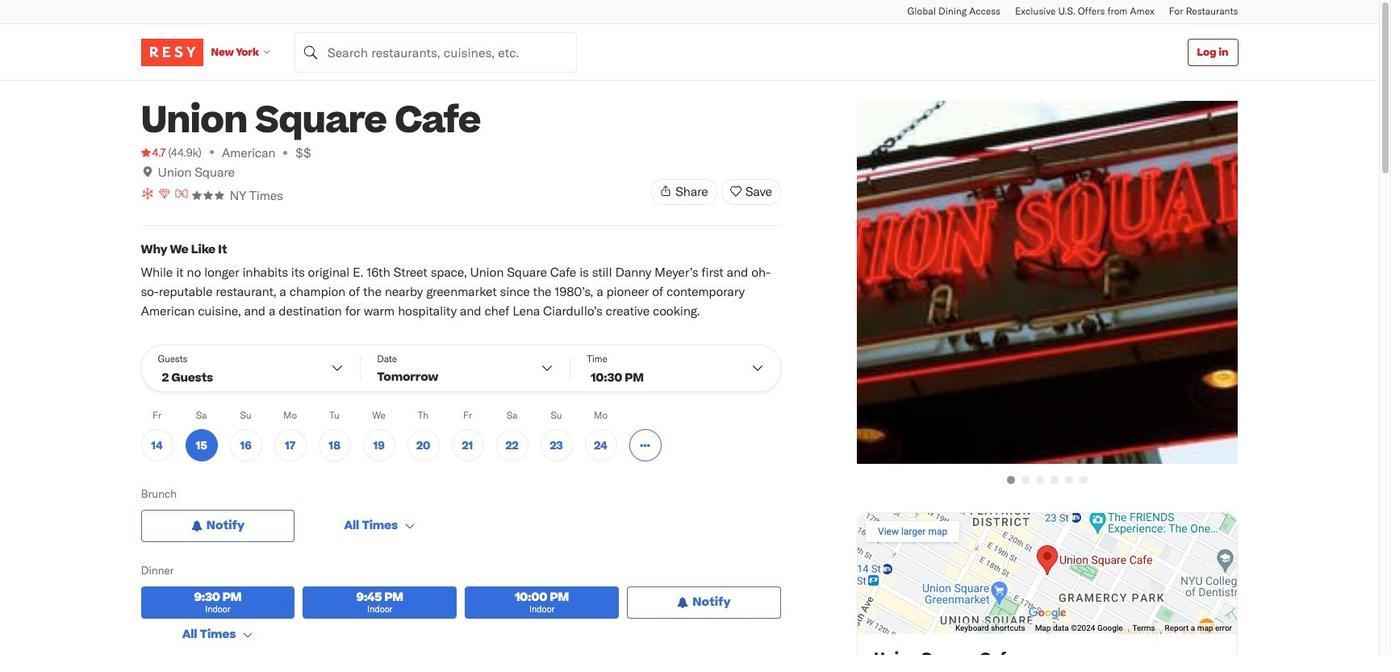 Task type: vqa. For each thing, say whether or not it's contained in the screenshot.
4.8 out of 5 stars icon
no



Task type: locate. For each thing, give the bounding box(es) containing it.
None field
[[295, 32, 577, 72]]

Search restaurants, cuisines, etc. text field
[[295, 32, 577, 72]]



Task type: describe. For each thing, give the bounding box(es) containing it.
3.0 out of 3 stars image
[[192, 191, 226, 200]]

4.7 out of 5 stars image
[[141, 145, 166, 161]]



